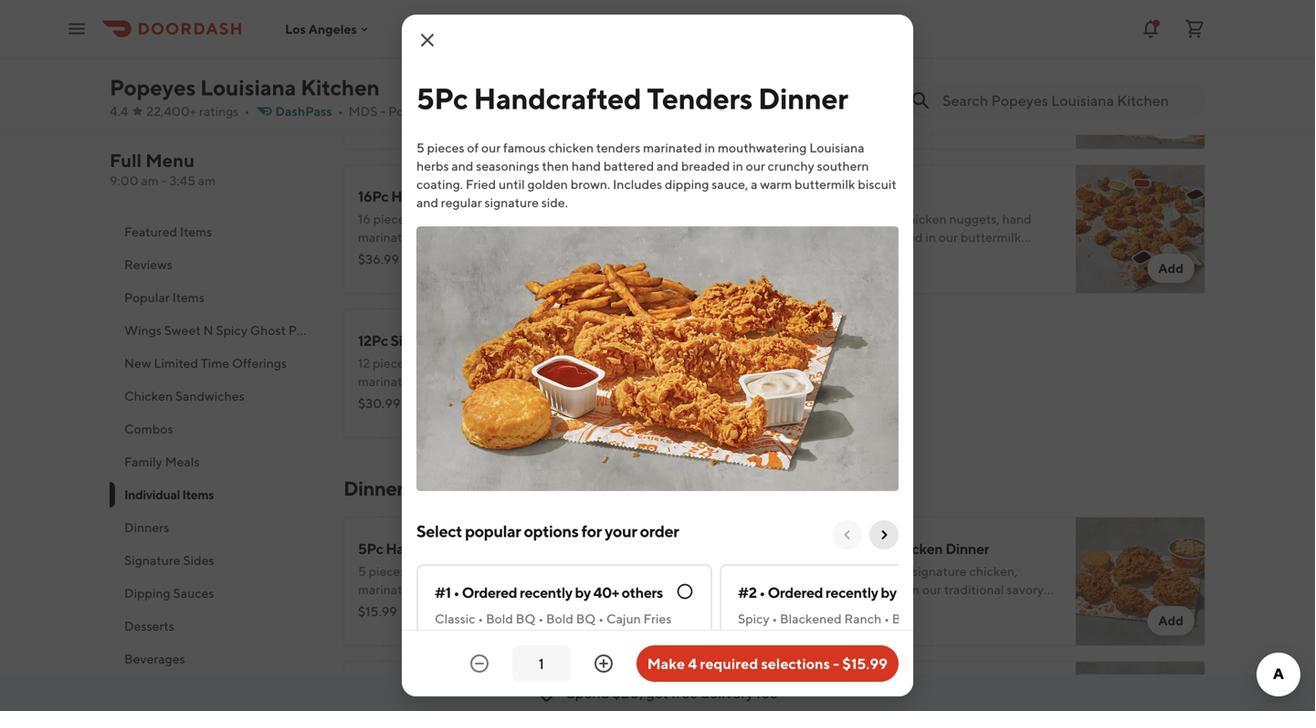 Task type: vqa. For each thing, say whether or not it's contained in the screenshot.
brown. inside 12 juicy bite sized chicken nuggets, hand battered and breaded in our buttermilk coating and fried until golden brown. Includes dipping sauce.
yes



Task type: describe. For each thing, give the bounding box(es) containing it.
add button for 12pc signature chicken
[[709, 398, 756, 427]]

mouthwatering
[[718, 140, 807, 155]]

0 horizontal spatial 5pc
[[358, 540, 383, 558]]

0 horizontal spatial louisiana
[[200, 74, 296, 100]]

spicy chicken sandwich dinner image
[[1076, 661, 1206, 712]]

buttermilk inside 12 juicy bite sized chicken nuggets, hand battered and breaded in our buttermilk coating and fried until golden brown. includes dipping sauce.
[[961, 85, 1021, 100]]

regular
[[441, 195, 482, 210]]

sandwiches
[[175, 389, 245, 404]]

$19.99
[[796, 252, 835, 267]]

popular items button
[[110, 281, 322, 314]]

signature for 3pc
[[385, 685, 448, 702]]

12pc for 12pc handcrafted tenders
[[358, 43, 388, 61]]

by for 40+
[[575, 584, 591, 601]]

• up required
[[738, 630, 743, 645]]

selections
[[761, 655, 830, 673]]

make 4 required selections - $15.99 button
[[636, 646, 899, 682]]

required
[[700, 655, 758, 673]]

side.
[[541, 195, 568, 210]]

handcrafted inside dialog
[[474, 81, 641, 116]]

• left mds on the left of the page
[[338, 104, 343, 119]]

40+
[[593, 584, 619, 601]]

delivery
[[701, 685, 754, 702]]

until inside 36pc nuggets 36 juicy bite sized chicken nuggets, hand battered and breaded in our buttermilk coating and fried until golden brown. includes dipping sauce.
[[897, 248, 923, 263]]

• left 2.6
[[551, 104, 557, 119]]

2 am from the left
[[198, 173, 216, 188]]

individual
[[124, 487, 180, 502]]

ordered for #1
[[462, 584, 517, 601]]

beverages button
[[110, 643, 322, 676]]

handcrafted for $36.99
[[391, 188, 473, 205]]

featured
[[124, 224, 177, 239]]

2 bold from the left
[[546, 612, 574, 627]]

angeles
[[309, 21, 357, 36]]

menu
[[145, 150, 195, 171]]

0 horizontal spatial $15.99
[[358, 604, 397, 619]]

add for 16pc handcrafted tenders
[[720, 261, 745, 276]]

1 am from the left
[[141, 173, 159, 188]]

3pc signature chicken dinner
[[358, 685, 550, 702]]

golden inside 5 pieces of our famous chicken tenders marinated in mouthwatering louisiana herbs and seasonings then hand battered and breaded in our crunchy southern coating. fried until golden brown. includes dipping sauce, a warm buttermilk biscuit and regular signature side.
[[528, 177, 568, 192]]

5pc handcrafted tenders dinner inside dialog
[[417, 81, 848, 116]]

22,400+ ratings •
[[146, 104, 250, 119]]

dinner inside dialog
[[758, 81, 848, 116]]

recently for 20+
[[826, 584, 878, 601]]

• left (7)
[[884, 612, 890, 627]]

$30.99 for handcrafted
[[358, 107, 401, 122]]

golden inside 36pc nuggets 36 juicy bite sized chicken nuggets, hand battered and breaded in our buttermilk coating and fried until golden brown. includes dipping sauce.
[[926, 248, 966, 263]]

sandwich
[[890, 685, 953, 702]]

spicy • blackened ranch • blackened ranch • cajun fries
[[738, 612, 994, 645]]

combos
[[124, 422, 173, 437]]

louisiana inside 5 pieces of our famous chicken tenders marinated in mouthwatering louisiana herbs and seasonings then hand battered and breaded in our crunchy southern coating. fried until golden brown. includes dipping sauce, a warm buttermilk biscuit and regular signature side.
[[809, 140, 865, 155]]

add for 5pc handcrafted tenders dinner
[[720, 613, 745, 628]]

chicken for 4pc signature chicken dinner
[[889, 540, 943, 558]]

2 ranch from the left
[[957, 612, 994, 627]]

juicy inside 12 juicy bite sized chicken nuggets, hand battered and breaded in our buttermilk coating and fried until golden brown. includes dipping sauce.
[[811, 67, 838, 82]]

dipping inside 12 juicy bite sized chicken nuggets, hand battered and breaded in our buttermilk coating and fried until golden brown. includes dipping sauce.
[[796, 122, 841, 137]]

until inside 5 pieces of our famous chicken tenders marinated in mouthwatering louisiana herbs and seasonings then hand battered and breaded in our crunchy southern coating. fried until golden brown. includes dipping sauce, a warm buttermilk biscuit and regular signature side.
[[499, 177, 525, 192]]

1 vertical spatial louisiana
[[441, 104, 496, 119]]

cajun for spicy • blackened ranch • blackened ranch • cajun fries
[[746, 630, 780, 645]]

beverages
[[124, 652, 185, 667]]

0 horizontal spatial kitchen
[[301, 74, 380, 100]]

previous image
[[840, 528, 855, 543]]

- for make
[[833, 655, 840, 673]]

in inside 36pc nuggets 36 juicy bite sized chicken nuggets, hand battered and breaded in our buttermilk coating and fried until golden brown. includes dipping sauce.
[[926, 230, 936, 245]]

#2 • ordered recently by 20+ others
[[738, 584, 968, 601]]

• right '#2'
[[759, 584, 765, 601]]

$15.49
[[796, 604, 836, 619]]

• down popeyes louisiana kitchen
[[244, 104, 250, 119]]

spicy for spicy chicken sandwich dinner
[[796, 685, 831, 702]]

signature sides
[[124, 553, 214, 568]]

36
[[796, 211, 812, 227]]

new
[[124, 356, 151, 371]]

reviews
[[124, 257, 172, 272]]

biscuit
[[858, 177, 897, 192]]

decrease quantity by 1 image
[[468, 653, 490, 675]]

mds - popeyes louisiana kitchen • 2.6 mi
[[349, 104, 599, 119]]

and down of
[[452, 158, 474, 174]]

select
[[417, 522, 462, 541]]

reviews button
[[110, 248, 322, 281]]

dashpass
[[275, 104, 332, 119]]

get
[[646, 685, 669, 702]]

items for popular items
[[172, 290, 205, 305]]

handcrafted for $15.99
[[386, 540, 467, 558]]

dipping sauces button
[[110, 577, 322, 610]]

dinner for "5pc handcrafted tenders dinner" image
[[524, 540, 568, 558]]

classic
[[435, 612, 476, 627]]

• down 40+
[[599, 612, 604, 627]]

fried inside 36pc nuggets 36 juicy bite sized chicken nuggets, hand battered and breaded in our buttermilk coating and fried until golden brown. includes dipping sauce.
[[867, 248, 894, 263]]

sweet
[[164, 323, 201, 338]]

brown. inside 36pc nuggets 36 juicy bite sized chicken nuggets, hand battered and breaded in our buttermilk coating and fried until golden brown. includes dipping sauce.
[[969, 248, 1008, 263]]

sauce,
[[712, 177, 748, 192]]

#1 • ordered recently by 40+ others
[[435, 584, 663, 601]]

1 ranch from the left
[[844, 612, 882, 627]]

$20,
[[613, 685, 643, 702]]

5pc handcrafted tenders dinner dialog
[[402, 15, 1016, 712]]

1 blackened from the left
[[780, 612, 842, 627]]

2.6
[[564, 104, 582, 119]]

12 juicy bite sized chicken nuggets, hand battered and breaded in our buttermilk coating and fried until golden brown. includes dipping sauce.
[[796, 67, 1060, 137]]

$15.99 inside make 4 required selections - $15.99 "button"
[[843, 655, 888, 673]]

breaded inside 12 juicy bite sized chicken nuggets, hand battered and breaded in our buttermilk coating and fried until golden brown. includes dipping sauce.
[[874, 85, 923, 100]]

includes inside 12 juicy bite sized chicken nuggets, hand battered and breaded in our buttermilk coating and fried until golden brown. includes dipping sauce.
[[1011, 104, 1060, 119]]

dinner for spicy chicken sandwich dinner image
[[956, 685, 999, 702]]

family meals
[[124, 454, 200, 469]]

add for 4pc signature chicken dinner
[[1159, 613, 1184, 628]]

select popular options for your order
[[417, 522, 679, 541]]

chicken sandwiches button
[[110, 380, 322, 413]]

dinner for 3pc signature chicken dinner image
[[507, 685, 550, 702]]

signature
[[485, 195, 539, 210]]

wings sweet n spicy ghost pepper button
[[110, 314, 331, 347]]

buttermilk inside 5 pieces of our famous chicken tenders marinated in mouthwatering louisiana herbs and seasonings then hand battered and breaded in our crunchy southern coating. fried until golden brown. includes dipping sauce, a warm buttermilk biscuit and regular signature side.
[[795, 177, 855, 192]]

make
[[647, 655, 685, 673]]

includes inside 36pc nuggets 36 juicy bite sized chicken nuggets, hand battered and breaded in our buttermilk coating and fried until golden brown. includes dipping sauce.
[[1011, 248, 1060, 263]]

12pc signature chicken image
[[638, 309, 767, 438]]

brown. inside 5 pieces of our famous chicken tenders marinated in mouthwatering louisiana herbs and seasonings then hand battered and breaded in our crunchy southern coating. fried until golden brown. includes dipping sauce, a warm buttermilk biscuit and regular signature side.
[[571, 177, 610, 192]]

items for featured items
[[180, 224, 212, 239]]

full menu 9:00 am - 3:45 am
[[110, 150, 216, 188]]

nuggets, inside 36pc nuggets 36 juicy bite sized chicken nuggets, hand battered and breaded in our buttermilk coating and fried until golden brown. includes dipping sauce.
[[949, 211, 1000, 227]]

meals
[[165, 454, 200, 469]]

time
[[201, 356, 229, 371]]

Current quantity is 1 number field
[[523, 654, 560, 674]]

add button for 5pc handcrafted tenders dinner
[[709, 607, 756, 636]]

dipping
[[124, 586, 171, 601]]

$15.49 •
[[796, 604, 845, 619]]

coating inside 12 juicy bite sized chicken nuggets, hand battered and breaded in our buttermilk coating and fried until golden brown. includes dipping sauce.
[[796, 104, 840, 119]]

signature inside button
[[124, 553, 180, 568]]

pepper
[[288, 323, 331, 338]]

and down nuggets
[[850, 230, 872, 245]]

36pc nuggets 36 juicy bite sized chicken nuggets, hand battered and breaded in our buttermilk coating and fried until golden brown. includes dipping sauce.
[[796, 188, 1060, 281]]

combos button
[[110, 413, 322, 446]]

12pc handcrafted tenders
[[358, 43, 526, 61]]

#1
[[435, 584, 451, 601]]

0 items, open order cart image
[[1184, 18, 1206, 40]]

popeyes louisiana kitchen
[[110, 74, 380, 100]]

$7.99
[[796, 107, 828, 122]]

12pc signature chicken
[[358, 332, 510, 349]]

dipping inside 36pc nuggets 36 juicy bite sized chicken nuggets, hand battered and breaded in our buttermilk coating and fried until golden brown. includes dipping sauce.
[[796, 266, 841, 281]]

bite inside 36pc nuggets 36 juicy bite sized chicken nuggets, hand battered and breaded in our buttermilk coating and fried until golden brown. includes dipping sauce.
[[844, 211, 867, 227]]

chicken inside 12 juicy bite sized chicken nuggets, hand battered and breaded in our buttermilk coating and fried until golden brown. includes dipping sauce.
[[899, 67, 944, 82]]

spicy chicken sandwich dinner
[[796, 685, 999, 702]]

12pc for 12pc signature chicken
[[358, 332, 388, 349]]

in inside 12 juicy bite sized chicken nuggets, hand battered and breaded in our buttermilk coating and fried until golden brown. includes dipping sauce.
[[926, 85, 936, 100]]

9:00
[[110, 173, 139, 188]]

herbs
[[417, 158, 449, 174]]

3pc signature chicken dinner image
[[638, 661, 767, 712]]

juicy inside 36pc nuggets 36 juicy bite sized chicken nuggets, hand battered and breaded in our buttermilk coating and fried until golden brown. includes dipping sauce.
[[814, 211, 841, 227]]

36pc
[[796, 188, 830, 205]]

1 horizontal spatial popeyes
[[388, 104, 438, 119]]

free
[[671, 685, 698, 702]]

fries for classic • bold bq • bold bq • cajun fries
[[644, 612, 672, 627]]

• right the "#1"
[[453, 584, 459, 601]]

hand inside 36pc nuggets 36 juicy bite sized chicken nuggets, hand battered and breaded in our buttermilk coating and fried until golden brown. includes dipping sauce.
[[1002, 211, 1032, 227]]

add for 12pc signature chicken
[[720, 405, 745, 420]]

chicken inside 5 pieces of our famous chicken tenders marinated in mouthwatering louisiana herbs and seasonings then hand battered and breaded in our crunchy southern coating. fried until golden brown. includes dipping sauce, a warm buttermilk biscuit and regular signature side.
[[548, 140, 594, 155]]

limited
[[154, 356, 198, 371]]

coating.
[[417, 177, 463, 192]]

sauce. inside 36pc nuggets 36 juicy bite sized chicken nuggets, hand battered and breaded in our buttermilk coating and fried until golden brown. includes dipping sauce.
[[843, 266, 880, 281]]

• down #2 • ordered recently by 20+ others
[[839, 604, 845, 619]]

brown. inside 12 juicy bite sized chicken nuggets, hand battered and breaded in our buttermilk coating and fried until golden brown. includes dipping sauce.
[[969, 104, 1008, 119]]

battered inside 36pc nuggets 36 juicy bite sized chicken nuggets, hand battered and breaded in our buttermilk coating and fried until golden brown. includes dipping sauce.
[[796, 230, 847, 245]]

warm
[[760, 177, 792, 192]]

• down #1 • ordered recently by 40+ others
[[538, 612, 544, 627]]

16pc
[[358, 188, 389, 205]]

includes inside 5 pieces of our famous chicken tenders marinated in mouthwatering louisiana herbs and seasonings then hand battered and breaded in our crunchy southern coating. fried until golden brown. includes dipping sauce, a warm buttermilk biscuit and regular signature side.
[[613, 177, 662, 192]]

spicy inside 'button'
[[216, 323, 247, 338]]

0 vertical spatial popeyes
[[110, 74, 196, 100]]

0 vertical spatial -
[[380, 104, 386, 119]]

nuggets
[[832, 188, 888, 205]]

1 horizontal spatial kitchen
[[498, 104, 544, 119]]

and right $19.99
[[843, 248, 865, 263]]

and down the coating.
[[417, 195, 438, 210]]

family meals button
[[110, 446, 322, 479]]

• right classic
[[478, 612, 483, 627]]

of
[[467, 140, 479, 155]]

increase quantity by 1 image
[[593, 653, 615, 675]]

sized inside 36pc nuggets 36 juicy bite sized chicken nuggets, hand battered and breaded in our buttermilk coating and fried until golden brown. includes dipping sauce.
[[869, 211, 899, 227]]



Task type: locate. For each thing, give the bounding box(es) containing it.
0 vertical spatial chicken
[[899, 67, 944, 82]]

battered
[[796, 85, 847, 100], [604, 158, 654, 174], [796, 230, 847, 245]]

signature for 4pc
[[824, 540, 887, 558]]

chicken for 12pc signature chicken
[[456, 332, 510, 349]]

16pc handcrafted tenders
[[358, 188, 527, 205]]

0 vertical spatial breaded
[[874, 85, 923, 100]]

then
[[542, 158, 569, 174]]

bold down #1 • ordered recently by 40+ others
[[546, 612, 574, 627]]

open menu image
[[66, 18, 88, 40]]

dipping up the southern
[[796, 122, 841, 137]]

$30.99 right 'dashpass •'
[[358, 107, 401, 122]]

by up 85% (7)
[[881, 584, 897, 601]]

ordered
[[462, 584, 517, 601], [768, 584, 823, 601]]

louisiana up the southern
[[809, 140, 865, 155]]

1 vertical spatial kitchen
[[498, 104, 544, 119]]

1 vertical spatial battered
[[604, 158, 654, 174]]

includes
[[1011, 104, 1060, 119], [613, 177, 662, 192], [1011, 248, 1060, 263]]

featured items
[[124, 224, 212, 239]]

0 vertical spatial dinners
[[343, 477, 412, 501]]

fried inside 12 juicy bite sized chicken nuggets, hand battered and breaded in our buttermilk coating and fried until golden brown. includes dipping sauce.
[[867, 104, 894, 119]]

ordered for #2
[[768, 584, 823, 601]]

12pc down "los angeles" popup button
[[358, 43, 388, 61]]

1 vertical spatial dipping
[[665, 177, 709, 192]]

• left $15.49
[[772, 612, 778, 627]]

breaded inside 36pc nuggets 36 juicy bite sized chicken nuggets, hand battered and breaded in our buttermilk coating and fried until golden brown. includes dipping sauce.
[[874, 230, 923, 245]]

los
[[285, 21, 306, 36]]

dashpass •
[[275, 104, 343, 119]]

add
[[1159, 116, 1184, 132], [720, 261, 745, 276], [1159, 261, 1184, 276], [720, 405, 745, 420], [720, 613, 745, 628], [1159, 613, 1184, 628]]

fried
[[867, 104, 894, 119], [867, 248, 894, 263]]

am right 9:00
[[141, 173, 159, 188]]

5pc down 12pc handcrafted tenders
[[417, 81, 468, 116]]

new limited time offerings button
[[110, 347, 322, 380]]

3:45
[[169, 173, 195, 188]]

cajun down 40+
[[606, 612, 641, 627]]

popeyes up 22,400+
[[110, 74, 196, 100]]

ordered up $15.49
[[768, 584, 823, 601]]

2 vertical spatial breaded
[[874, 230, 923, 245]]

2 coating from the top
[[796, 248, 840, 263]]

1 horizontal spatial cajun
[[746, 630, 780, 645]]

2 sauce. from the top
[[843, 266, 880, 281]]

spicy for spicy • blackened ranch • blackened ranch • cajun fries
[[738, 612, 770, 627]]

in
[[926, 85, 936, 100], [705, 140, 715, 155], [733, 158, 743, 174], [926, 230, 936, 245]]

add button for 4pc signature chicken dinner
[[1148, 607, 1195, 636]]

tenders for $15.99
[[470, 540, 521, 558]]

0 vertical spatial louisiana
[[200, 74, 296, 100]]

until inside 12 juicy bite sized chicken nuggets, hand battered and breaded in our buttermilk coating and fried until golden brown. includes dipping sauce.
[[897, 104, 923, 119]]

fried up the southern
[[867, 104, 894, 119]]

2 vertical spatial brown.
[[969, 248, 1008, 263]]

0 horizontal spatial spicy
[[216, 323, 247, 338]]

(7)
[[893, 604, 908, 619]]

battered up $19.99
[[796, 230, 847, 245]]

others for #2 • ordered recently by 20+ others
[[927, 584, 968, 601]]

recently up classic • bold bq • bold bq • cajun fries
[[520, 584, 572, 601]]

0 horizontal spatial popeyes
[[110, 74, 196, 100]]

handcrafted for $30.99
[[391, 43, 472, 61]]

tenders
[[475, 43, 526, 61], [647, 81, 753, 116], [475, 188, 527, 205], [470, 540, 521, 558]]

- for full
[[161, 173, 167, 188]]

0 vertical spatial golden
[[926, 104, 966, 119]]

2 vertical spatial until
[[897, 248, 923, 263]]

0 vertical spatial nuggets,
[[946, 67, 997, 82]]

2 horizontal spatial louisiana
[[809, 140, 865, 155]]

dipping down marinated
[[665, 177, 709, 192]]

bold right classic
[[486, 612, 513, 627]]

0 vertical spatial sauce.
[[843, 122, 880, 137]]

1 vertical spatial coating
[[796, 248, 840, 263]]

cajun inside spicy • blackened ranch • blackened ranch • cajun fries
[[746, 630, 780, 645]]

buttermilk inside 36pc nuggets 36 juicy bite sized chicken nuggets, hand battered and breaded in our buttermilk coating and fried until golden brown. includes dipping sauce.
[[961, 230, 1021, 245]]

1 vertical spatial bite
[[844, 211, 867, 227]]

#2
[[738, 584, 757, 601]]

spicy inside spicy • blackened ranch • blackened ranch • cajun fries
[[738, 612, 770, 627]]

southern
[[817, 158, 869, 174]]

fried
[[466, 177, 496, 192]]

order
[[640, 522, 679, 541]]

coating down 36
[[796, 248, 840, 263]]

12pc handcrafted tenders image
[[638, 20, 767, 150]]

bq
[[516, 612, 536, 627], [576, 612, 596, 627]]

4.4
[[110, 104, 128, 119]]

spicy right n
[[216, 323, 247, 338]]

popeyes
[[110, 74, 196, 100], [388, 104, 438, 119]]

4pc
[[796, 540, 821, 558]]

2 bq from the left
[[576, 612, 596, 627]]

4pc signature chicken dinner
[[796, 540, 989, 558]]

12pc
[[358, 43, 388, 61], [358, 332, 388, 349]]

5pc handcrafted tenders dinner up tenders
[[417, 81, 848, 116]]

signature for 12pc
[[391, 332, 453, 349]]

a
[[751, 177, 758, 192]]

0 horizontal spatial dinners
[[124, 520, 169, 535]]

1 vertical spatial juicy
[[814, 211, 841, 227]]

sized
[[866, 67, 896, 82], [869, 211, 899, 227]]

2 others from the left
[[927, 584, 968, 601]]

1 $30.99 from the top
[[358, 107, 401, 122]]

$30.99
[[358, 107, 401, 122], [358, 396, 401, 411]]

sauce. inside 12 juicy bite sized chicken nuggets, hand battered and breaded in our buttermilk coating and fried until golden brown. includes dipping sauce.
[[843, 122, 880, 137]]

bite
[[841, 67, 864, 82], [844, 211, 867, 227]]

- right 'selections'
[[833, 655, 840, 673]]

bite right 12
[[841, 67, 864, 82]]

add button for 16pc handcrafted tenders
[[709, 254, 756, 283]]

0 vertical spatial hand
[[999, 67, 1029, 82]]

others right 20+
[[927, 584, 968, 601]]

1 vertical spatial popeyes
[[388, 104, 438, 119]]

8pc nuggets image
[[638, 0, 767, 5]]

dipping sauces
[[124, 586, 214, 601]]

cajun for classic • bold bq • bold bq • cajun fries
[[606, 612, 641, 627]]

nuggets, inside 12 juicy bite sized chicken nuggets, hand battered and breaded in our buttermilk coating and fried until golden brown. includes dipping sauce.
[[946, 67, 997, 82]]

1 vertical spatial brown.
[[571, 177, 610, 192]]

items for individual items
[[182, 487, 214, 502]]

0 horizontal spatial bold
[[486, 612, 513, 627]]

$15.99 left classic
[[358, 604, 397, 619]]

1 others from the left
[[622, 584, 663, 601]]

1 horizontal spatial ordered
[[768, 584, 823, 601]]

offerings
[[232, 356, 287, 371]]

0 horizontal spatial ranch
[[844, 612, 882, 627]]

2 vertical spatial battered
[[796, 230, 847, 245]]

12
[[796, 67, 809, 82]]

battered up $7.99
[[796, 85, 847, 100]]

1 vertical spatial fries
[[783, 630, 811, 645]]

louisiana up of
[[441, 104, 496, 119]]

individual items
[[124, 487, 214, 502]]

1 vertical spatial 5pc
[[358, 540, 383, 558]]

dinners button
[[110, 512, 322, 544]]

and down marinated
[[657, 158, 679, 174]]

0 vertical spatial $30.99
[[358, 107, 401, 122]]

3pc
[[358, 685, 383, 702]]

fries up 'selections'
[[783, 630, 811, 645]]

1 horizontal spatial bq
[[576, 612, 596, 627]]

2 12pc from the top
[[358, 332, 388, 349]]

tenders left "options"
[[470, 540, 521, 558]]

popular
[[124, 290, 170, 305]]

0 vertical spatial cajun
[[606, 612, 641, 627]]

2 vertical spatial hand
[[1002, 211, 1032, 227]]

$30.99 down '12pc signature chicken'
[[358, 396, 401, 411]]

- left 3:45
[[161, 173, 167, 188]]

0 horizontal spatial blackened
[[780, 612, 842, 627]]

tenders down seasonings
[[475, 188, 527, 205]]

5
[[417, 140, 425, 155]]

5pc inside dialog
[[417, 81, 468, 116]]

mi
[[584, 104, 599, 119]]

sized inside 12 juicy bite sized chicken nuggets, hand battered and breaded in our buttermilk coating and fried until golden brown. includes dipping sauce.
[[866, 67, 896, 82]]

signature
[[391, 332, 453, 349], [824, 540, 887, 558], [124, 553, 180, 568], [385, 685, 448, 702]]

ranch right (7)
[[957, 612, 994, 627]]

1 vertical spatial 5pc handcrafted tenders dinner
[[358, 540, 568, 558]]

dipping down 36
[[796, 266, 841, 281]]

family
[[124, 454, 162, 469]]

tenders up marinated
[[647, 81, 753, 116]]

add button for 36pc nuggets
[[1148, 254, 1195, 283]]

2 vertical spatial chicken
[[901, 211, 947, 227]]

1 vertical spatial 12pc
[[358, 332, 388, 349]]

by
[[575, 584, 591, 601], [881, 584, 897, 601]]

battered inside 12 juicy bite sized chicken nuggets, hand battered and breaded in our buttermilk coating and fried until golden brown. includes dipping sauce.
[[796, 85, 847, 100]]

1 vertical spatial cajun
[[746, 630, 780, 645]]

blackened up 'selections'
[[780, 612, 842, 627]]

los angeles button
[[285, 21, 372, 36]]

0 vertical spatial fried
[[867, 104, 894, 119]]

dinner for 4pc signature chicken dinner image
[[946, 540, 989, 558]]

recently up 85%
[[826, 584, 878, 601]]

5pc handcrafted tenders dinner image
[[638, 517, 767, 647]]

close 5pc handcrafted tenders dinner image
[[417, 29, 438, 51]]

bq down #1 • ordered recently by 40+ others
[[516, 612, 536, 627]]

5pc handcrafted tenders dinner up the "#1"
[[358, 540, 568, 558]]

kitchen up mds on the left of the page
[[301, 74, 380, 100]]

2 vertical spatial golden
[[926, 248, 966, 263]]

0 vertical spatial includes
[[1011, 104, 1060, 119]]

dinner up #1 • ordered recently by 40+ others
[[524, 540, 568, 558]]

12pc right the pepper
[[358, 332, 388, 349]]

spicy down '#2'
[[738, 612, 770, 627]]

1 coating from the top
[[796, 104, 840, 119]]

1 recently from the left
[[520, 584, 572, 601]]

- right mds on the left of the page
[[380, 104, 386, 119]]

our inside 12 juicy bite sized chicken nuggets, hand battered and breaded in our buttermilk coating and fried until golden brown. includes dipping sauce.
[[939, 85, 958, 100]]

am right 3:45
[[198, 173, 216, 188]]

1 horizontal spatial $15.99
[[843, 655, 888, 673]]

cajun up make 4 required selections - $15.99 "button"
[[746, 630, 780, 645]]

wings
[[124, 323, 162, 338]]

full
[[110, 150, 142, 171]]

2 $30.99 from the top
[[358, 396, 401, 411]]

items up reviews 'button'
[[180, 224, 212, 239]]

22,400+
[[146, 104, 197, 119]]

recently for 40+
[[520, 584, 572, 601]]

1 vertical spatial $30.99
[[358, 396, 401, 411]]

- inside full menu 9:00 am - 3:45 am
[[161, 173, 167, 188]]

5pc handcrafted tenders dinner
[[417, 81, 848, 116], [358, 540, 568, 558]]

5pc left "select"
[[358, 540, 383, 558]]

chicken sandwiches
[[124, 389, 245, 404]]

spicy down 'selections'
[[796, 685, 831, 702]]

1 horizontal spatial ranch
[[957, 612, 994, 627]]

1 vertical spatial includes
[[613, 177, 662, 192]]

0 horizontal spatial cajun
[[606, 612, 641, 627]]

0 horizontal spatial others
[[622, 584, 663, 601]]

0 vertical spatial items
[[180, 224, 212, 239]]

wings sweet n spicy ghost pepper
[[124, 323, 331, 338]]

items up sweet
[[172, 290, 205, 305]]

options
[[524, 522, 579, 541]]

kitchen
[[301, 74, 380, 100], [498, 104, 544, 119]]

0 vertical spatial battered
[[796, 85, 847, 100]]

1 horizontal spatial am
[[198, 173, 216, 188]]

2 recently from the left
[[826, 584, 878, 601]]

12pc nuggets image
[[1076, 20, 1206, 150]]

chicken inside 36pc nuggets 36 juicy bite sized chicken nuggets, hand battered and breaded in our buttermilk coating and fried until golden brown. includes dipping sauce.
[[901, 211, 947, 227]]

1 vertical spatial dinners
[[124, 520, 169, 535]]

4pc signature chicken dinner image
[[1076, 517, 1206, 647]]

Item Search search field
[[943, 90, 1191, 111]]

fries inside spicy • blackened ranch • blackened ranch • cajun fries
[[783, 630, 811, 645]]

1 horizontal spatial recently
[[826, 584, 878, 601]]

- inside "button"
[[833, 655, 840, 673]]

handcrafted down herbs
[[391, 188, 473, 205]]

1 vertical spatial golden
[[528, 177, 568, 192]]

mds
[[349, 104, 378, 119]]

tenders for $30.99
[[475, 43, 526, 61]]

0 vertical spatial kitchen
[[301, 74, 380, 100]]

0 horizontal spatial by
[[575, 584, 591, 601]]

0 horizontal spatial am
[[141, 173, 159, 188]]

85%
[[865, 604, 890, 619]]

1 vertical spatial chicken
[[548, 140, 594, 155]]

0 vertical spatial dipping
[[796, 122, 841, 137]]

hand
[[999, 67, 1029, 82], [572, 158, 601, 174], [1002, 211, 1032, 227]]

2 vertical spatial dipping
[[796, 266, 841, 281]]

juicy right 12
[[811, 67, 838, 82]]

$15.99 down spicy • blackened ranch • blackened ranch • cajun fries
[[843, 655, 888, 673]]

0 vertical spatial 5pc handcrafted tenders dinner
[[417, 81, 848, 116]]

classic • bold bq • bold bq • cajun fries
[[435, 612, 672, 627]]

sized right 12
[[866, 67, 896, 82]]

kitchen up famous
[[498, 104, 544, 119]]

2 horizontal spatial spicy
[[796, 685, 831, 702]]

1 12pc from the top
[[358, 43, 388, 61]]

1 bq from the left
[[516, 612, 536, 627]]

tenders for $36.99
[[475, 188, 527, 205]]

coating inside 36pc nuggets 36 juicy bite sized chicken nuggets, hand battered and breaded in our buttermilk coating and fried until golden brown. includes dipping sauce.
[[796, 248, 840, 263]]

dinner right next image
[[946, 540, 989, 558]]

1 vertical spatial -
[[161, 173, 167, 188]]

tenders inside '5pc handcrafted tenders dinner' dialog
[[647, 81, 753, 116]]

add for 36pc nuggets
[[1159, 261, 1184, 276]]

0 vertical spatial buttermilk
[[961, 85, 1021, 100]]

0 vertical spatial $15.99
[[358, 604, 397, 619]]

2 vertical spatial spicy
[[796, 685, 831, 702]]

1 horizontal spatial -
[[380, 104, 386, 119]]

2 fried from the top
[[867, 248, 894, 263]]

1 horizontal spatial spicy
[[738, 612, 770, 627]]

chicken inside "button"
[[124, 389, 173, 404]]

bq down 40+
[[576, 612, 596, 627]]

$30.99 for signature
[[358, 396, 401, 411]]

1 vertical spatial fried
[[867, 248, 894, 263]]

1 vertical spatial spicy
[[738, 612, 770, 627]]

notification bell image
[[1140, 18, 1162, 40]]

fries for spicy • blackened ranch • blackened ranch • cajun fries
[[783, 630, 811, 645]]

spicy
[[216, 323, 247, 338], [738, 612, 770, 627], [796, 685, 831, 702]]

2 vertical spatial louisiana
[[809, 140, 865, 155]]

add button
[[1148, 110, 1195, 139], [709, 254, 756, 283], [1148, 254, 1195, 283], [709, 398, 756, 427], [709, 607, 756, 636], [1148, 607, 1195, 636]]

16pc handcrafted tenders image
[[638, 164, 767, 294]]

1 horizontal spatial others
[[927, 584, 968, 601]]

next image
[[877, 528, 891, 543]]

by for 20+
[[881, 584, 897, 601]]

0 horizontal spatial fries
[[644, 612, 672, 627]]

marinated
[[643, 140, 702, 155]]

golden
[[926, 104, 966, 119], [528, 177, 568, 192], [926, 248, 966, 263]]

4
[[688, 655, 697, 673]]

crunchy
[[768, 158, 815, 174]]

ordered up classic
[[462, 584, 517, 601]]

1 sauce. from the top
[[843, 122, 880, 137]]

fries up make
[[644, 612, 672, 627]]

dinner down 'current quantity is 1' number field at the bottom of the page
[[507, 685, 550, 702]]

and up the southern
[[850, 85, 872, 100]]

bite down nuggets
[[844, 211, 867, 227]]

recently
[[520, 584, 572, 601], [826, 584, 878, 601]]

2 vertical spatial buttermilk
[[961, 230, 1021, 245]]

0 vertical spatial until
[[897, 104, 923, 119]]

0 vertical spatial 12pc
[[358, 43, 388, 61]]

your
[[605, 522, 637, 541]]

2 vertical spatial includes
[[1011, 248, 1060, 263]]

1 ordered from the left
[[462, 584, 517, 601]]

1 vertical spatial sauce.
[[843, 266, 880, 281]]

1 vertical spatial hand
[[572, 158, 601, 174]]

n
[[203, 323, 213, 338]]

dipping inside 5 pieces of our famous chicken tenders marinated in mouthwatering louisiana herbs and seasonings then hand battered and breaded in our crunchy southern coating. fried until golden brown. includes dipping sauce, a warm buttermilk biscuit and regular signature side.
[[665, 177, 709, 192]]

items down meals
[[182, 487, 214, 502]]

0 vertical spatial fries
[[644, 612, 672, 627]]

1 vertical spatial breaded
[[681, 158, 730, 174]]

sides
[[183, 553, 214, 568]]

bold
[[486, 612, 513, 627], [546, 612, 574, 627]]

handcrafted up the "#1"
[[386, 540, 467, 558]]

breaded inside 5 pieces of our famous chicken tenders marinated in mouthwatering louisiana herbs and seasonings then hand battered and breaded in our crunchy southern coating. fried until golden brown. includes dipping sauce, a warm buttermilk biscuit and regular signature side.
[[681, 158, 730, 174]]

hand inside 5 pieces of our famous chicken tenders marinated in mouthwatering louisiana herbs and seasonings then hand battered and breaded in our crunchy southern coating. fried until golden brown. includes dipping sauce, a warm buttermilk biscuit and regular signature side.
[[572, 158, 601, 174]]

2 ordered from the left
[[768, 584, 823, 601]]

and right $7.99
[[843, 104, 865, 119]]

1 vertical spatial items
[[172, 290, 205, 305]]

seasonings
[[476, 158, 540, 174]]

sized down nuggets
[[869, 211, 899, 227]]

chicken for 3pc signature chicken dinner
[[450, 685, 504, 702]]

sauce. up the southern
[[843, 122, 880, 137]]

0 vertical spatial brown.
[[969, 104, 1008, 119]]

dinners inside button
[[124, 520, 169, 535]]

famous
[[503, 140, 546, 155]]

battered down tenders
[[604, 158, 654, 174]]

1 bold from the left
[[486, 612, 513, 627]]

by left 40+
[[575, 584, 591, 601]]

new limited time offerings
[[124, 356, 287, 371]]

coating down 12
[[796, 104, 840, 119]]

others for #1 • ordered recently by 40+ others
[[622, 584, 663, 601]]

5 pieces of our famous chicken tenders marinated in mouthwatering louisiana herbs and seasonings then hand battered and breaded in our crunchy southern coating. fried until golden brown. includes dipping sauce, a warm buttermilk biscuit and regular signature side.
[[417, 140, 897, 210]]

breaded
[[874, 85, 923, 100], [681, 158, 730, 174], [874, 230, 923, 245]]

juicy right 36
[[814, 211, 841, 227]]

popeyes up 5
[[388, 104, 438, 119]]

tenders up mds - popeyes louisiana kitchen • 2.6 mi
[[475, 43, 526, 61]]

2 blackened from the left
[[892, 612, 954, 627]]

spend $20, get free delivery fee
[[567, 685, 778, 702]]

sauces
[[173, 586, 214, 601]]

36pc nuggets image
[[1076, 164, 1206, 294]]

sauce. right $19.99
[[843, 266, 880, 281]]

ghost
[[250, 323, 286, 338]]

brown.
[[969, 104, 1008, 119], [571, 177, 610, 192], [969, 248, 1008, 263]]

bite inside 12 juicy bite sized chicken nuggets, hand battered and breaded in our buttermilk coating and fried until golden brown. includes dipping sauce.
[[841, 67, 864, 82]]

2 vertical spatial -
[[833, 655, 840, 673]]

tenders
[[596, 140, 641, 155]]

hand inside 12 juicy bite sized chicken nuggets, hand battered and breaded in our buttermilk coating and fried until golden brown. includes dipping sauce.
[[999, 67, 1029, 82]]

dinner up mouthwatering
[[758, 81, 848, 116]]

nuggets,
[[946, 67, 997, 82], [949, 211, 1000, 227]]

1 horizontal spatial louisiana
[[441, 104, 496, 119]]

1 horizontal spatial by
[[881, 584, 897, 601]]

1 fried from the top
[[867, 104, 894, 119]]

ranch down #2 • ordered recently by 20+ others
[[844, 612, 882, 627]]

spend
[[567, 685, 610, 702]]

0 horizontal spatial recently
[[520, 584, 572, 601]]

handcrafted up mds - popeyes louisiana kitchen • 2.6 mi
[[391, 43, 472, 61]]

our inside 36pc nuggets 36 juicy bite sized chicken nuggets, hand battered and breaded in our buttermilk coating and fried until golden brown. includes dipping sauce.
[[939, 230, 958, 245]]

louisiana up ratings at the top of page
[[200, 74, 296, 100]]

golden inside 12 juicy bite sized chicken nuggets, hand battered and breaded in our buttermilk coating and fried until golden brown. includes dipping sauce.
[[926, 104, 966, 119]]

1 horizontal spatial blackened
[[892, 612, 954, 627]]

handcrafted up famous
[[474, 81, 641, 116]]

0 vertical spatial spicy
[[216, 323, 247, 338]]

1 by from the left
[[575, 584, 591, 601]]

2 by from the left
[[881, 584, 897, 601]]

blackened down 20+
[[892, 612, 954, 627]]

others right 40+
[[622, 584, 663, 601]]

1 vertical spatial until
[[499, 177, 525, 192]]

battered inside 5 pieces of our famous chicken tenders marinated in mouthwatering louisiana herbs and seasonings then hand battered and breaded in our crunchy southern coating. fried until golden brown. includes dipping sauce, a warm buttermilk biscuit and regular signature side.
[[604, 158, 654, 174]]

dinner right sandwich
[[956, 685, 999, 702]]

0 vertical spatial juicy
[[811, 67, 838, 82]]

fried down nuggets
[[867, 248, 894, 263]]

2 vertical spatial items
[[182, 487, 214, 502]]

0 horizontal spatial bq
[[516, 612, 536, 627]]

coating
[[796, 104, 840, 119], [796, 248, 840, 263]]

$15.99
[[358, 604, 397, 619], [843, 655, 888, 673]]



